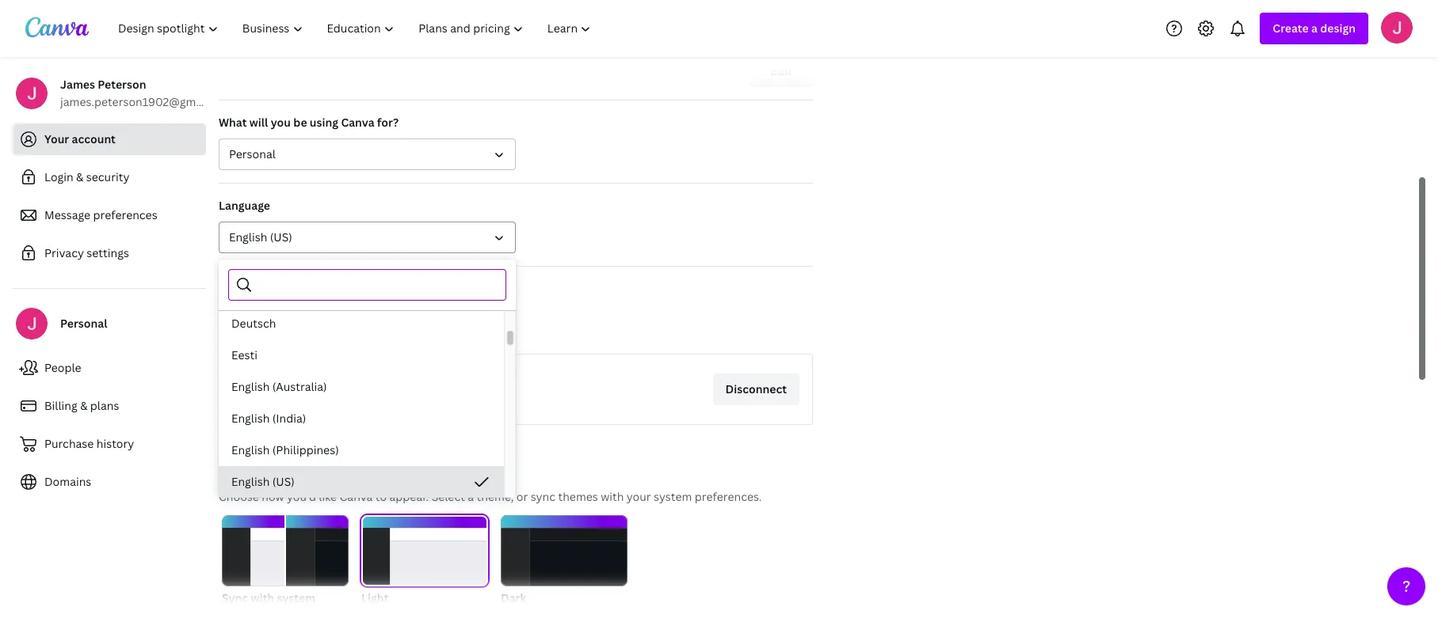 Task type: describe. For each thing, give the bounding box(es) containing it.
james inside james peterson james.peterson1902@gmail.com
[[60, 77, 95, 92]]

dark
[[501, 591, 526, 606]]

english (india) option
[[219, 403, 504, 435]]

you'd
[[287, 490, 316, 505]]

Dark button
[[501, 516, 628, 608]]

peterson inside google james peterson
[[326, 395, 374, 410]]

Personal button
[[219, 139, 516, 170]]

english (us) option
[[219, 467, 504, 498]]

edit button
[[750, 55, 813, 87]]

services that you use to log in to canva
[[219, 325, 428, 340]]

privacy
[[44, 246, 84, 261]]

domains link
[[13, 467, 206, 498]]

in
[[368, 325, 378, 340]]

create a design button
[[1260, 13, 1369, 44]]

to left log
[[335, 325, 347, 340]]

domains
[[44, 475, 91, 490]]

what
[[219, 115, 247, 130]]

purchase history
[[44, 437, 134, 452]]

eesti button
[[219, 340, 504, 372]]

billing
[[44, 399, 77, 414]]

settings
[[87, 246, 129, 261]]

sync with system
[[222, 591, 315, 606]]

billing & plans
[[44, 399, 119, 414]]

sync
[[531, 490, 555, 505]]

login
[[44, 170, 73, 185]]

use
[[314, 325, 333, 340]]

purchase
[[44, 437, 94, 452]]

english (australia)
[[231, 380, 327, 395]]

canva for theme
[[340, 490, 373, 505]]

james inside google james peterson
[[289, 395, 324, 410]]

& for login
[[76, 170, 84, 185]]

people link
[[13, 353, 206, 384]]

purchase history link
[[13, 429, 206, 460]]

english (us) inside english (us) option
[[231, 475, 295, 490]]

you for will
[[271, 115, 291, 130]]

be
[[293, 115, 307, 130]]

theme choose how you'd like canva to appear. select a theme, or sync themes with your system preferences.
[[219, 464, 762, 505]]

english (philippines)
[[231, 443, 339, 458]]

social
[[281, 281, 312, 296]]

(australia)
[[272, 380, 327, 395]]

english for english (australia) button
[[231, 380, 270, 395]]

a inside theme choose how you'd like canva to appear. select a theme, or sync themes with your system preferences.
[[468, 490, 474, 505]]

connected social accounts
[[219, 281, 364, 296]]

to right in
[[381, 325, 392, 340]]

english for english (india) button
[[231, 411, 270, 426]]

login & security
[[44, 170, 130, 185]]

history
[[97, 437, 134, 452]]

preferences.
[[695, 490, 762, 505]]

your
[[44, 132, 69, 147]]

preferences
[[93, 208, 157, 223]]

(india)
[[272, 411, 306, 426]]

plans
[[90, 399, 119, 414]]

eesti
[[231, 348, 257, 363]]

for?
[[377, 115, 399, 130]]

1 vertical spatial james.peterson1902@gmail.com
[[60, 94, 235, 109]]

create
[[1273, 21, 1309, 36]]

& for billing
[[80, 399, 88, 414]]

services
[[219, 325, 264, 340]]

english (australia) option
[[219, 372, 504, 403]]

or
[[517, 490, 528, 505]]

select
[[432, 490, 465, 505]]

google james peterson
[[289, 375, 374, 410]]



Task type: vqa. For each thing, say whether or not it's contained in the screenshot.
Deutsch button
yes



Task type: locate. For each thing, give the bounding box(es) containing it.
1 horizontal spatial personal
[[229, 147, 276, 162]]

you
[[271, 115, 291, 130], [291, 325, 311, 340]]

0 horizontal spatial personal
[[60, 316, 107, 331]]

1 horizontal spatial james
[[289, 395, 324, 410]]

0 vertical spatial canva
[[341, 115, 375, 130]]

with inside sync with system button
[[251, 591, 274, 606]]

1 horizontal spatial with
[[601, 490, 624, 505]]

1 horizontal spatial a
[[1312, 21, 1318, 36]]

deutsch option
[[219, 308, 504, 340]]

a inside dropdown button
[[1312, 21, 1318, 36]]

&
[[76, 170, 84, 185], [80, 399, 88, 414]]

Light button
[[361, 516, 488, 608]]

english (us) down english (philippines)
[[231, 475, 295, 490]]

system right the your
[[654, 490, 692, 505]]

privacy settings
[[44, 246, 129, 261]]

1 vertical spatial with
[[251, 591, 274, 606]]

a left design
[[1312, 21, 1318, 36]]

sync
[[222, 591, 248, 606]]

appear.
[[390, 490, 429, 505]]

with right sync
[[251, 591, 274, 606]]

system inside sync with system button
[[277, 591, 315, 606]]

0 vertical spatial peterson
[[98, 77, 146, 92]]

billing & plans link
[[13, 391, 206, 422]]

to
[[335, 325, 347, 340], [381, 325, 392, 340], [375, 490, 387, 505]]

2 vertical spatial canva
[[340, 490, 373, 505]]

canva for what
[[341, 115, 375, 130]]

what will you be using canva for?
[[219, 115, 399, 130]]

& right the login
[[76, 170, 84, 185]]

0 horizontal spatial peterson
[[98, 77, 146, 92]]

0 vertical spatial james
[[60, 77, 95, 92]]

google
[[289, 375, 327, 390]]

security
[[86, 170, 130, 185]]

english (us)
[[229, 230, 292, 245], [231, 475, 295, 490]]

english inside english (australia) button
[[231, 380, 270, 395]]

choose
[[219, 490, 259, 505]]

0 vertical spatial system
[[654, 490, 692, 505]]

system
[[654, 490, 692, 505], [277, 591, 315, 606]]

english for english (philippines) button
[[231, 443, 270, 458]]

with left the your
[[601, 490, 624, 505]]

light
[[361, 591, 389, 606]]

message preferences link
[[13, 200, 206, 231]]

canva inside theme choose how you'd like canva to appear. select a theme, or sync themes with your system preferences.
[[340, 490, 373, 505]]

english (us) button
[[219, 467, 504, 498]]

edit
[[771, 63, 792, 78]]

your
[[627, 490, 651, 505]]

personal up people
[[60, 316, 107, 331]]

(philippines)
[[272, 443, 339, 458]]

that
[[267, 325, 289, 340]]

james peterson james.peterson1902@gmail.com
[[60, 77, 235, 109]]

english inside english (philippines) button
[[231, 443, 270, 458]]

you for that
[[291, 325, 311, 340]]

personal inside personal button
[[229, 147, 276, 162]]

1 vertical spatial system
[[277, 591, 315, 606]]

james.peterson1902@gmail.com up what will you be using canva for?
[[219, 56, 393, 71]]

like
[[319, 490, 337, 505]]

english (india)
[[231, 411, 306, 426]]

canva left the for?
[[341, 115, 375, 130]]

(us) down language
[[270, 230, 292, 245]]

to inside theme choose how you'd like canva to appear. select a theme, or sync themes with your system preferences.
[[375, 490, 387, 505]]

create a design
[[1273, 21, 1356, 36]]

james.peterson1902@gmail.com inside james.peterson1902@gmail.com edit
[[219, 56, 393, 71]]

james.peterson1902@gmail.com up your account link
[[60, 94, 235, 109]]

1 vertical spatial canva
[[395, 325, 428, 340]]

Language: English (US) button
[[219, 222, 516, 254]]

theme,
[[477, 490, 514, 505]]

english inside english (india) button
[[231, 411, 270, 426]]

1 horizontal spatial peterson
[[326, 395, 374, 410]]

system inside theme choose how you'd like canva to appear. select a theme, or sync themes with your system preferences.
[[654, 490, 692, 505]]

james
[[60, 77, 95, 92], [289, 395, 324, 410]]

0 vertical spatial &
[[76, 170, 84, 185]]

english (us) down language
[[229, 230, 292, 245]]

to left appear.
[[375, 490, 387, 505]]

canva
[[341, 115, 375, 130], [395, 325, 428, 340], [340, 490, 373, 505]]

english (australia) button
[[219, 372, 504, 403]]

login & security link
[[13, 162, 206, 193]]

will
[[249, 115, 268, 130]]

privacy settings link
[[13, 238, 206, 269]]

language
[[219, 198, 270, 213]]

0 vertical spatial james.peterson1902@gmail.com
[[219, 56, 393, 71]]

log
[[349, 325, 366, 340]]

english down eesti
[[231, 380, 270, 395]]

message
[[44, 208, 90, 223]]

personal down will
[[229, 147, 276, 162]]

people
[[44, 361, 81, 376]]

1 vertical spatial james
[[289, 395, 324, 410]]

Sync with system button
[[222, 516, 349, 608]]

james.peterson1902@gmail.com edit
[[219, 56, 792, 78]]

1 vertical spatial a
[[468, 490, 474, 505]]

(us)
[[270, 230, 292, 245], [272, 475, 295, 490]]

deutsch
[[231, 316, 276, 331]]

with inside theme choose how you'd like canva to appear. select a theme, or sync themes with your system preferences.
[[601, 490, 624, 505]]

james down (australia)
[[289, 395, 324, 410]]

english (india) button
[[219, 403, 504, 435]]

a
[[1312, 21, 1318, 36], [468, 490, 474, 505]]

english (philippines) button
[[219, 435, 504, 467]]

message preferences
[[44, 208, 157, 223]]

english down english (philippines)
[[231, 475, 270, 490]]

1 vertical spatial &
[[80, 399, 88, 414]]

0 vertical spatial english (us)
[[229, 230, 292, 245]]

(us) down english (philippines)
[[272, 475, 295, 490]]

a right select
[[468, 490, 474, 505]]

0 vertical spatial you
[[271, 115, 291, 130]]

english for english (us) button
[[229, 230, 267, 245]]

account
[[72, 132, 116, 147]]

with
[[601, 490, 624, 505], [251, 591, 274, 606]]

0 horizontal spatial a
[[468, 490, 474, 505]]

deutsch button
[[219, 308, 504, 340]]

james peterson image
[[1381, 11, 1413, 43]]

system right sync
[[277, 591, 315, 606]]

you left use
[[291, 325, 311, 340]]

accounts
[[315, 281, 364, 296]]

1 vertical spatial you
[[291, 325, 311, 340]]

disconnect button
[[713, 374, 800, 406]]

english left (india)
[[231, 411, 270, 426]]

0 vertical spatial personal
[[229, 147, 276, 162]]

1 vertical spatial (us)
[[272, 475, 295, 490]]

1 vertical spatial peterson
[[326, 395, 374, 410]]

theme
[[219, 464, 266, 483]]

design
[[1320, 21, 1356, 36]]

eesti option
[[219, 340, 504, 372]]

None search field
[[260, 270, 496, 300]]

your account
[[44, 132, 116, 147]]

peterson
[[98, 77, 146, 92], [326, 395, 374, 410]]

0 vertical spatial with
[[601, 490, 624, 505]]

english inside english (us) option
[[231, 475, 270, 490]]

canva right in
[[395, 325, 428, 340]]

0 horizontal spatial james
[[60, 77, 95, 92]]

english
[[229, 230, 267, 245], [231, 380, 270, 395], [231, 411, 270, 426], [231, 443, 270, 458], [231, 475, 270, 490]]

& left plans
[[80, 399, 88, 414]]

james.peterson1902@gmail.com
[[219, 56, 393, 71], [60, 94, 235, 109]]

james up your account
[[60, 77, 95, 92]]

english (philippines) option
[[219, 435, 504, 467]]

how
[[262, 490, 284, 505]]

english down language
[[229, 230, 267, 245]]

0 vertical spatial (us)
[[270, 230, 292, 245]]

english up theme
[[231, 443, 270, 458]]

0 horizontal spatial with
[[251, 591, 274, 606]]

peterson inside james peterson james.peterson1902@gmail.com
[[98, 77, 146, 92]]

canva right like at the left bottom of the page
[[340, 490, 373, 505]]

personal
[[229, 147, 276, 162], [60, 316, 107, 331]]

your account link
[[13, 124, 206, 155]]

0 vertical spatial a
[[1312, 21, 1318, 36]]

1 vertical spatial english (us)
[[231, 475, 295, 490]]

(us) inside option
[[272, 475, 295, 490]]

disconnect
[[726, 382, 787, 397]]

you left be
[[271, 115, 291, 130]]

1 horizontal spatial system
[[654, 490, 692, 505]]

1 vertical spatial personal
[[60, 316, 107, 331]]

top level navigation element
[[108, 13, 605, 44]]

using
[[310, 115, 338, 130]]

themes
[[558, 490, 598, 505]]

connected
[[219, 281, 278, 296]]

0 horizontal spatial system
[[277, 591, 315, 606]]



